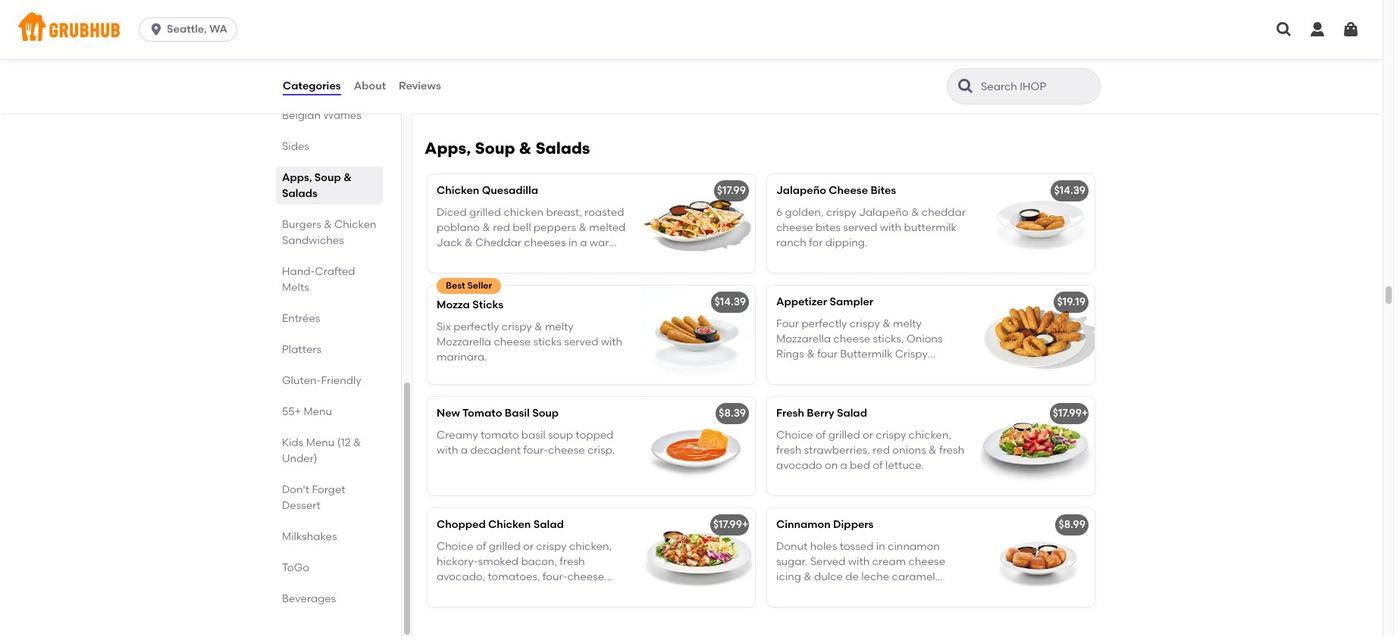 Task type: describe. For each thing, give the bounding box(es) containing it.
in inside donut holes tossed in cinnamon sugar. served with cream cheese icing & dulce de leche caramel sauce.
[[876, 540, 885, 553]]

sharp cheddar mac & cheese image
[[641, 9, 755, 107]]

jalapeño cheese bites image
[[981, 175, 1095, 273]]

with inside donut holes tossed in cinnamon sugar. served with cream cheese icing & dulce de leche caramel sauce.
[[848, 556, 870, 569]]

hand-crafted melts
[[282, 265, 355, 294]]

fresh inside choice of grilled or crispy chicken, hickory-smoked bacon, fresh avocado, tomatoes, four-cheese blend & red onions on a bed of lettuce.
[[560, 556, 585, 569]]

friendly
[[321, 375, 361, 387]]

caramel
[[892, 571, 935, 584]]

creamy
[[437, 429, 478, 442]]

sugar.
[[776, 556, 808, 569]]

best
[[446, 281, 465, 291]]

sticks
[[533, 336, 562, 349]]

$8.99
[[1059, 519, 1086, 532]]

choice of grilled or crispy chicken, hickory-smoked bacon, fresh avocado, tomatoes, four-cheese blend & red onions on a bed of lettuce.
[[437, 540, 612, 615]]

buttermilk
[[904, 221, 957, 234]]

hickory-
[[437, 556, 478, 569]]

cheddar
[[922, 206, 966, 219]]

hand-
[[282, 265, 315, 278]]

cream
[[872, 556, 906, 569]]

55+
[[282, 406, 301, 419]]

perfectly
[[454, 320, 499, 333]]

0 vertical spatial soup
[[475, 139, 515, 158]]

cheese
[[829, 184, 868, 197]]

dessert
[[282, 500, 321, 513]]

try
[[776, 40, 792, 53]]

mozza
[[437, 299, 470, 312]]

try our syrups all day on your ihop® favorites, now free of high-fructose corn syrup. comes in a single-serve portion just for you! button
[[767, 9, 1095, 107]]

cheese inside the creamy tomato basil soup topped with a decadent four-cheese crisp.
[[548, 444, 585, 457]]

topped
[[576, 429, 614, 442]]

poblano
[[437, 221, 480, 234]]

sour
[[553, 268, 575, 280]]

categories button
[[282, 59, 342, 114]]

chicken, for fresh
[[569, 540, 612, 553]]

2 vertical spatial soup
[[532, 407, 559, 420]]

sandwiches
[[282, 234, 344, 247]]

0 vertical spatial salads
[[536, 139, 590, 158]]

you!
[[853, 86, 874, 99]]

red inside choice of grilled or crispy chicken, fresh strawberries, red onions & fresh avocado on a bed of lettuce.
[[873, 444, 890, 457]]

grilled up pickled
[[437, 252, 469, 265]]

new
[[437, 407, 460, 420]]

corn
[[776, 71, 800, 84]]

diced
[[437, 206, 467, 219]]

cinnamon dippers image
[[981, 509, 1095, 608]]

cinnamon
[[888, 540, 940, 553]]

0 vertical spatial $17.99
[[717, 184, 746, 197]]

cheeses
[[524, 237, 566, 250]]

soup inside apps, soup & salads
[[315, 171, 341, 184]]

best seller
[[446, 281, 492, 291]]

lettuce. inside choice of grilled or crispy chicken, fresh strawberries, red onions & fresh avocado on a bed of lettuce.
[[886, 460, 924, 473]]

made
[[319, 93, 349, 106]]

four- inside the creamy tomato basil soup topped with a decadent four-cheese crisp.
[[523, 444, 548, 457]]

syrup.
[[802, 71, 833, 84]]

melted
[[589, 221, 626, 234]]

syrup caddy image
[[981, 9, 1095, 107]]

cheese inside six perfectly crispy & melty mozzarella cheese sticks served with marinara.
[[494, 336, 531, 349]]

with inside "6 golden, crispy jalapeño & cheddar cheese bites served with buttermilk ranch for dipping."
[[880, 221, 902, 234]]

crisp.
[[588, 444, 615, 457]]

on inside choice of grilled or crispy chicken, fresh strawberries, red onions & fresh avocado on a bed of lettuce.
[[825, 460, 838, 473]]

basil
[[505, 407, 530, 420]]

6 golden, crispy jalapeño & cheddar cheese bites served with buttermilk ranch for dipping.
[[776, 206, 966, 250]]

grilled down chicken quesadilla
[[469, 206, 501, 219]]

in inside try our syrups all day on your ihop® favorites, now free of high-fructose corn syrup. comes in a single-serve portion just for you!
[[874, 71, 884, 84]]

$17.99 for choice of grilled or crispy chicken, hickory-smoked bacon, fresh avocado, tomatoes, four-cheese blend & red onions on a bed of lettuce.
[[713, 519, 742, 532]]

smoked
[[478, 556, 519, 569]]

$17.99 for choice of grilled or crispy chicken, fresh strawberries, red onions & fresh avocado on a bed of lettuce.
[[1053, 407, 1082, 420]]

a inside choice of grilled or crispy chicken, fresh strawberries, red onions & fresh avocado on a bed of lettuce.
[[841, 460, 848, 473]]

bell
[[513, 221, 531, 234]]

grilled inside choice of grilled or crispy chicken, hickory-smoked bacon, fresh avocado, tomatoes, four-cheese blend & red onions on a bed of lettuce.
[[489, 540, 521, 553]]

lettuce. inside choice of grilled or crispy chicken, hickory-smoked bacon, fresh avocado, tomatoes, four-cheese blend & red onions on a bed of lettuce.
[[437, 602, 475, 615]]

on inside try our syrups all day on your ihop® favorites, now free of high-fructose corn syrup. comes in a single-serve portion just for you!
[[886, 40, 899, 53]]

with inside six perfectly crispy & melty mozzarella cheese sticks served with marinara.
[[601, 336, 623, 349]]

warm,
[[590, 237, 622, 250]]

choice for hickory-
[[437, 540, 474, 553]]

all
[[849, 40, 861, 53]]

day
[[864, 40, 883, 53]]

portion
[[776, 86, 814, 99]]

1 horizontal spatial apps,
[[425, 139, 471, 158]]

0 vertical spatial apps, soup & salads
[[425, 139, 590, 158]]

mozza sticks
[[437, 299, 503, 312]]

dippers
[[833, 519, 874, 532]]

wa
[[209, 23, 227, 36]]

cheese inside donut holes tossed in cinnamon sugar. served with cream cheese icing & dulce de leche caramel sauce.
[[909, 556, 946, 569]]

don't
[[282, 484, 309, 497]]

& inside burgers & chicken sandwiches
[[324, 218, 332, 231]]

jack
[[437, 237, 462, 250]]

salad for chopped chicken salad
[[534, 519, 564, 532]]

served inside diced grilled chicken breast, roasted poblano & red bell peppers & melted jack & cheddar cheeses in a warm, grilled tortilla. served with salsa, pickled jalapenos and sour cream.
[[509, 252, 545, 265]]

golden,
[[785, 206, 824, 219]]

search icon image
[[957, 77, 975, 96]]

$19.19
[[1057, 296, 1086, 309]]

house-
[[282, 93, 319, 106]]

onions inside choice of grilled or crispy chicken, fresh strawberries, red onions & fresh avocado on a bed of lettuce.
[[893, 444, 926, 457]]

2 horizontal spatial chicken
[[488, 519, 531, 532]]

served for sticks
[[564, 336, 599, 349]]

sampler
[[830, 296, 874, 309]]

bites
[[871, 184, 896, 197]]

chicken quesadilla
[[437, 184, 538, 197]]

crafted
[[315, 265, 355, 278]]

in inside diced grilled chicken breast, roasted poblano & red bell peppers & melted jack & cheddar cheeses in a warm, grilled tortilla. served with salsa, pickled jalapenos and sour cream.
[[569, 237, 578, 250]]

quesadilla
[[482, 184, 538, 197]]

belgian
[[282, 109, 321, 122]]

& inside choice of grilled or crispy chicken, hickory-smoked bacon, fresh avocado, tomatoes, four-cheese blend & red onions on a bed of lettuce.
[[469, 587, 477, 599]]

your
[[901, 40, 924, 53]]

chicken inside burgers & chicken sandwiches
[[334, 218, 377, 231]]

sides
[[282, 140, 309, 153]]

appetizer sampler
[[776, 296, 874, 309]]

kids
[[282, 437, 304, 450]]

decadent
[[470, 444, 521, 457]]

2 horizontal spatial svg image
[[1342, 20, 1360, 39]]

bites
[[816, 221, 841, 234]]

six
[[437, 320, 451, 333]]

2 horizontal spatial fresh
[[939, 444, 965, 457]]

a inside the creamy tomato basil soup topped with a decadent four-cheese crisp.
[[461, 444, 468, 457]]

milkshakes
[[282, 531, 337, 544]]

four- inside choice of grilled or crispy chicken, hickory-smoked bacon, fresh avocado, tomatoes, four-cheese blend & red onions on a bed of lettuce.
[[543, 571, 567, 584]]

diced grilled chicken breast, roasted poblano & red bell peppers & melted jack & cheddar cheeses in a warm, grilled tortilla. served with salsa, pickled jalapenos and sour cream.
[[437, 206, 626, 280]]

salad for fresh berry salad
[[837, 407, 867, 420]]

forget
[[312, 484, 345, 497]]

new tomato basil soup image
[[641, 398, 755, 496]]

cheese inside "6 golden, crispy jalapeño & cheddar cheese bites served with buttermilk ranch for dipping."
[[776, 221, 813, 234]]

jalapeño cheese bites
[[776, 184, 896, 197]]

cinnamon dippers
[[776, 519, 874, 532]]

favorites,
[[776, 55, 823, 68]]

1 horizontal spatial svg image
[[1275, 20, 1294, 39]]

single-
[[896, 71, 930, 84]]

main navigation navigation
[[0, 0, 1383, 59]]



Task type: vqa. For each thing, say whether or not it's contained in the screenshot.
good food
no



Task type: locate. For each thing, give the bounding box(es) containing it.
0 horizontal spatial +
[[742, 519, 749, 532]]

avocado,
[[437, 571, 485, 584]]

six perfectly crispy & melty mozzarella cheese sticks served with marinara.
[[437, 320, 623, 364]]

1 horizontal spatial soup
[[475, 139, 515, 158]]

1 vertical spatial choice
[[437, 540, 474, 553]]

1 horizontal spatial served
[[843, 221, 878, 234]]

0 vertical spatial +
[[1082, 407, 1088, 420]]

served
[[509, 252, 545, 265], [810, 556, 846, 569]]

or up bacon,
[[523, 540, 534, 553]]

gluten-
[[282, 375, 321, 387]]

a down bacon,
[[551, 587, 558, 599]]

high-
[[885, 55, 912, 68]]

onions inside choice of grilled or crispy chicken, hickory-smoked bacon, fresh avocado, tomatoes, four-cheese blend & red onions on a bed of lettuce.
[[499, 587, 533, 599]]

cheese left sticks
[[494, 336, 531, 349]]

0 horizontal spatial choice
[[437, 540, 474, 553]]

chicken
[[437, 184, 479, 197], [334, 218, 377, 231], [488, 519, 531, 532]]

svg image left seattle,
[[149, 22, 164, 37]]

for inside "6 golden, crispy jalapeño & cheddar cheese bites served with buttermilk ranch for dipping."
[[809, 237, 823, 250]]

0 horizontal spatial for
[[809, 237, 823, 250]]

jalapeño down bites at top
[[859, 206, 909, 219]]

salad right berry
[[837, 407, 867, 420]]

1 vertical spatial menu
[[306, 437, 335, 450]]

salads up breast,
[[536, 139, 590, 158]]

fresh
[[776, 444, 802, 457], [939, 444, 965, 457], [560, 556, 585, 569]]

menu for kids
[[306, 437, 335, 450]]

0 vertical spatial salad
[[837, 407, 867, 420]]

red inside choice of grilled or crispy chicken, hickory-smoked bacon, fresh avocado, tomatoes, four-cheese blend & red onions on a bed of lettuce.
[[479, 587, 496, 599]]

or inside choice of grilled or crispy chicken, hickory-smoked bacon, fresh avocado, tomatoes, four-cheese blend & red onions on a bed of lettuce.
[[523, 540, 534, 553]]

0 horizontal spatial $14.39
[[715, 296, 746, 309]]

a inside diced grilled chicken breast, roasted poblano & red bell peppers & melted jack & cheddar cheeses in a warm, grilled tortilla. served with salsa, pickled jalapenos and sour cream.
[[580, 237, 587, 250]]

chopped chicken salad
[[437, 519, 564, 532]]

on inside choice of grilled or crispy chicken, hickory-smoked bacon, fresh avocado, tomatoes, four-cheese blend & red onions on a bed of lettuce.
[[535, 587, 548, 599]]

svg image
[[1309, 20, 1327, 39]]

0 vertical spatial or
[[863, 429, 873, 442]]

0 vertical spatial menu
[[304, 406, 332, 419]]

$17.99 + for choice of grilled or crispy chicken, fresh strawberries, red onions & fresh avocado on a bed of lettuce.
[[1053, 407, 1088, 420]]

1 vertical spatial or
[[523, 540, 534, 553]]

onions right strawberries,
[[893, 444, 926, 457]]

chopped
[[437, 519, 486, 532]]

holes
[[810, 540, 837, 553]]

reviews button
[[398, 59, 442, 114]]

+ for choice of grilled or crispy chicken, fresh strawberries, red onions & fresh avocado on a bed of lettuce.
[[1082, 407, 1088, 420]]

four- down basil at the left of page
[[523, 444, 548, 457]]

& inside kids menu (12 & under)
[[353, 437, 361, 450]]

onions
[[893, 444, 926, 457], [499, 587, 533, 599]]

1 horizontal spatial apps, soup & salads
[[425, 139, 590, 158]]

crispy inside choice of grilled or crispy chicken, hickory-smoked bacon, fresh avocado, tomatoes, four-cheese blend & red onions on a bed of lettuce.
[[536, 540, 567, 553]]

apps, soup & salads up "quesadilla" on the left top of page
[[425, 139, 590, 158]]

+ for choice of grilled or crispy chicken, hickory-smoked bacon, fresh avocado, tomatoes, four-cheese blend & red onions on a bed of lettuce.
[[742, 519, 749, 532]]

in right comes
[[874, 71, 884, 84]]

chopped chicken salad image
[[641, 509, 755, 608]]

with inside diced grilled chicken breast, roasted poblano & red bell peppers & melted jack & cheddar cheeses in a warm, grilled tortilla. served with salsa, pickled jalapenos and sour cream.
[[547, 252, 569, 265]]

1 vertical spatial on
[[825, 460, 838, 473]]

1 horizontal spatial served
[[810, 556, 846, 569]]

1 vertical spatial served
[[810, 556, 846, 569]]

0 vertical spatial chicken,
[[909, 429, 952, 442]]

or inside choice of grilled or crispy chicken, fresh strawberries, red onions & fresh avocado on a bed of lettuce.
[[863, 429, 873, 442]]

seattle, wa
[[167, 23, 227, 36]]

soup up basil at the left of page
[[532, 407, 559, 420]]

a up salsa,
[[580, 237, 587, 250]]

apps, soup & salads up burgers
[[282, 171, 352, 200]]

2 horizontal spatial on
[[886, 40, 899, 53]]

reviews
[[399, 79, 441, 92]]

chicken up the smoked
[[488, 519, 531, 532]]

with down tossed
[[848, 556, 870, 569]]

1 horizontal spatial salads
[[536, 139, 590, 158]]

choice for fresh
[[776, 429, 813, 442]]

a inside choice of grilled or crispy chicken, hickory-smoked bacon, fresh avocado, tomatoes, four-cheese blend & red onions on a bed of lettuce.
[[551, 587, 558, 599]]

0 vertical spatial on
[[886, 40, 899, 53]]

1 vertical spatial onions
[[499, 587, 533, 599]]

bed inside choice of grilled or crispy chicken, fresh strawberries, red onions & fresh avocado on a bed of lettuce.
[[850, 460, 870, 473]]

jalapeño up 'golden,'
[[776, 184, 826, 197]]

1 horizontal spatial onions
[[893, 444, 926, 457]]

red down tomatoes,
[[479, 587, 496, 599]]

grilled up strawberries,
[[829, 429, 860, 442]]

1 vertical spatial soup
[[315, 171, 341, 184]]

fresh berry salad
[[776, 407, 867, 420]]

menu left (12
[[306, 437, 335, 450]]

1 vertical spatial +
[[742, 519, 749, 532]]

6
[[776, 206, 783, 219]]

1 vertical spatial chicken,
[[569, 540, 612, 553]]

2 vertical spatial $17.99
[[713, 519, 742, 532]]

tomato
[[463, 407, 502, 420]]

served for bites
[[843, 221, 878, 234]]

1 horizontal spatial or
[[863, 429, 873, 442]]

0 horizontal spatial apps,
[[282, 171, 312, 184]]

in up salsa,
[[569, 237, 578, 250]]

creamy tomato basil soup topped with a decadent four-cheese crisp.
[[437, 429, 615, 457]]

seller
[[467, 281, 492, 291]]

0 horizontal spatial bed
[[560, 587, 581, 599]]

choice inside choice of grilled or crispy chicken, hickory-smoked bacon, fresh avocado, tomatoes, four-cheese blend & red onions on a bed of lettuce.
[[437, 540, 474, 553]]

1 vertical spatial red
[[873, 444, 890, 457]]

$17.99
[[717, 184, 746, 197], [1053, 407, 1082, 420], [713, 519, 742, 532]]

0 vertical spatial $17.99 +
[[1053, 407, 1088, 420]]

Search IHOP search field
[[980, 80, 1096, 94]]

four- down bacon,
[[543, 571, 567, 584]]

breast,
[[546, 206, 582, 219]]

1 horizontal spatial choice
[[776, 429, 813, 442]]

basil
[[522, 429, 546, 442]]

1 horizontal spatial chicken
[[437, 184, 479, 197]]

1 horizontal spatial +
[[1082, 407, 1088, 420]]

with down the creamy
[[437, 444, 458, 457]]

1 vertical spatial for
[[809, 237, 823, 250]]

served
[[843, 221, 878, 234], [564, 336, 599, 349]]

for down bites
[[809, 237, 823, 250]]

$8.39
[[719, 407, 746, 420]]

chicken, inside choice of grilled or crispy chicken, hickory-smoked bacon, fresh avocado, tomatoes, four-cheese blend & red onions on a bed of lettuce.
[[569, 540, 612, 553]]

1 horizontal spatial lettuce.
[[886, 460, 924, 473]]

0 horizontal spatial onions
[[499, 587, 533, 599]]

choice up hickory-
[[437, 540, 474, 553]]

bed
[[850, 460, 870, 473], [560, 587, 581, 599]]

on
[[886, 40, 899, 53], [825, 460, 838, 473], [535, 587, 548, 599]]

salads up burgers
[[282, 187, 318, 200]]

lettuce.
[[886, 460, 924, 473], [437, 602, 475, 615]]

apps, down sides
[[282, 171, 312, 184]]

a down strawberries,
[[841, 460, 848, 473]]

comes
[[835, 71, 872, 84]]

svg image right svg image
[[1342, 20, 1360, 39]]

chicken quesadilla image
[[641, 175, 755, 273]]

0 horizontal spatial soup
[[315, 171, 341, 184]]

0 horizontal spatial chicken
[[334, 218, 377, 231]]

0 vertical spatial four-
[[523, 444, 548, 457]]

salad up bacon,
[[534, 519, 564, 532]]

now
[[826, 55, 847, 68]]

0 horizontal spatial on
[[535, 587, 548, 599]]

0 vertical spatial for
[[837, 86, 851, 99]]

or for bacon,
[[523, 540, 534, 553]]

choice
[[776, 429, 813, 442], [437, 540, 474, 553]]

chicken, inside choice of grilled or crispy chicken, fresh strawberries, red onions & fresh avocado on a bed of lettuce.
[[909, 429, 952, 442]]

served up and
[[509, 252, 545, 265]]

for inside try our syrups all day on your ihop® favorites, now free of high-fructose corn syrup. comes in a single-serve portion just for you!
[[837, 86, 851, 99]]

syrups
[[814, 40, 846, 53]]

1 vertical spatial jalapeño
[[859, 206, 909, 219]]

a down the creamy
[[461, 444, 468, 457]]

1 horizontal spatial salad
[[837, 407, 867, 420]]

svg image left svg image
[[1275, 20, 1294, 39]]

try our syrups all day on your ihop® favorites, now free of high-fructose corn syrup. comes in a single-serve portion just for you!
[[776, 40, 959, 99]]

jalapeño
[[776, 184, 826, 197], [859, 206, 909, 219]]

0 vertical spatial apps,
[[425, 139, 471, 158]]

0 vertical spatial $14.39
[[1054, 184, 1086, 197]]

sticks
[[473, 299, 503, 312]]

0 horizontal spatial salads
[[282, 187, 318, 200]]

jalapeño inside "6 golden, crispy jalapeño & cheddar cheese bites served with buttermilk ranch for dipping."
[[859, 206, 909, 219]]

& inside donut holes tossed in cinnamon sugar. served with cream cheese icing & dulce de leche caramel sauce.
[[804, 571, 812, 584]]

dulce
[[814, 571, 843, 584]]

fructose
[[912, 55, 954, 68]]

crispy inside "6 golden, crispy jalapeño & cheddar cheese bites served with buttermilk ranch for dipping."
[[826, 206, 857, 219]]

fresh
[[776, 407, 804, 420]]

0 horizontal spatial apps, soup & salads
[[282, 171, 352, 200]]

mozzarella
[[437, 336, 491, 349]]

served up dulce
[[810, 556, 846, 569]]

appetizer
[[776, 296, 827, 309]]

for down comes
[[837, 86, 851, 99]]

with
[[880, 221, 902, 234], [547, 252, 569, 265], [601, 336, 623, 349], [437, 444, 458, 457], [848, 556, 870, 569]]

& inside six perfectly crispy & melty mozzarella cheese sticks served with marinara.
[[535, 320, 543, 333]]

onions down tomatoes,
[[499, 587, 533, 599]]

entrées
[[282, 312, 320, 325]]

chicken, for onions
[[909, 429, 952, 442]]

avocado
[[776, 460, 822, 473]]

menu right 55+
[[304, 406, 332, 419]]

&
[[519, 139, 532, 158], [344, 171, 352, 184], [911, 206, 919, 219], [324, 218, 332, 231], [482, 221, 490, 234], [579, 221, 587, 234], [465, 237, 473, 250], [535, 320, 543, 333], [353, 437, 361, 450], [929, 444, 937, 457], [804, 571, 812, 584], [469, 587, 477, 599]]

choice down fresh on the bottom of the page
[[776, 429, 813, 442]]

1 vertical spatial $14.39
[[715, 296, 746, 309]]

0 vertical spatial served
[[509, 252, 545, 265]]

tortilla.
[[471, 252, 507, 265]]

marinara.
[[437, 351, 487, 364]]

blend
[[437, 587, 466, 599]]

fresh berry salad image
[[981, 398, 1095, 496]]

on down bacon,
[[535, 587, 548, 599]]

on up high- at the top of the page
[[886, 40, 899, 53]]

red right strawberries,
[[873, 444, 890, 457]]

don't forget dessert
[[282, 484, 345, 513]]

1 vertical spatial apps, soup & salads
[[282, 171, 352, 200]]

0 vertical spatial choice
[[776, 429, 813, 442]]

& inside "6 golden, crispy jalapeño & cheddar cheese bites served with buttermilk ranch for dipping."
[[911, 206, 919, 219]]

strawberries,
[[804, 444, 870, 457]]

1 horizontal spatial on
[[825, 460, 838, 473]]

0 horizontal spatial chicken,
[[569, 540, 612, 553]]

served inside "6 golden, crispy jalapeño & cheddar cheese bites served with buttermilk ranch for dipping."
[[843, 221, 878, 234]]

0 horizontal spatial or
[[523, 540, 534, 553]]

menu inside kids menu (12 & under)
[[306, 437, 335, 450]]

0 horizontal spatial served
[[509, 252, 545, 265]]

0 vertical spatial lettuce.
[[886, 460, 924, 473]]

togo
[[282, 562, 309, 575]]

1 vertical spatial chicken
[[334, 218, 377, 231]]

served down melty
[[564, 336, 599, 349]]

1 vertical spatial apps,
[[282, 171, 312, 184]]

appetizer sampler image
[[981, 286, 1095, 385]]

bacon,
[[521, 556, 557, 569]]

0 vertical spatial bed
[[850, 460, 870, 473]]

1 vertical spatial $17.99 +
[[713, 519, 749, 532]]

cheese down the cinnamon
[[909, 556, 946, 569]]

1 vertical spatial lettuce.
[[437, 602, 475, 615]]

jalapenos
[[477, 268, 527, 280]]

donut holes tossed in cinnamon sugar. served with cream cheese icing & dulce de leche caramel sauce.
[[776, 540, 946, 599]]

0 horizontal spatial served
[[564, 336, 599, 349]]

$17.99 + for choice of grilled or crispy chicken, hickory-smoked bacon, fresh avocado, tomatoes, four-cheese blend & red onions on a bed of lettuce.
[[713, 519, 749, 532]]

1 vertical spatial salads
[[282, 187, 318, 200]]

1 horizontal spatial $17.99 +
[[1053, 407, 1088, 420]]

1 horizontal spatial fresh
[[776, 444, 802, 457]]

0 vertical spatial chicken
[[437, 184, 479, 197]]

grilled inside choice of grilled or crispy chicken, fresh strawberries, red onions & fresh avocado on a bed of lettuce.
[[829, 429, 860, 442]]

2 vertical spatial in
[[876, 540, 885, 553]]

2 vertical spatial red
[[479, 587, 496, 599]]

svg image inside seattle, wa button
[[149, 22, 164, 37]]

menu for 55+
[[304, 406, 332, 419]]

2 horizontal spatial soup
[[532, 407, 559, 420]]

1 vertical spatial four-
[[543, 571, 567, 584]]

0 vertical spatial onions
[[893, 444, 926, 457]]

or up strawberries,
[[863, 429, 873, 442]]

cheese down soup
[[548, 444, 585, 457]]

crispy inside choice of grilled or crispy chicken, fresh strawberries, red onions & fresh avocado on a bed of lettuce.
[[876, 429, 906, 442]]

served up the dipping.
[[843, 221, 878, 234]]

& inside choice of grilled or crispy chicken, fresh strawberries, red onions & fresh avocado on a bed of lettuce.
[[929, 444, 937, 457]]

cheese up ranch
[[776, 221, 813, 234]]

a inside try our syrups all day on your ihop® favorites, now free of high-fructose corn syrup. comes in a single-serve portion just for you!
[[886, 71, 893, 84]]

sauce.
[[776, 587, 810, 599]]

salad
[[837, 407, 867, 420], [534, 519, 564, 532]]

1 horizontal spatial jalapeño
[[859, 206, 909, 219]]

chicken up sandwiches
[[334, 218, 377, 231]]

peppers
[[534, 221, 576, 234]]

0 vertical spatial jalapeño
[[776, 184, 826, 197]]

0 horizontal spatial lettuce.
[[437, 602, 475, 615]]

0 horizontal spatial $17.99 +
[[713, 519, 749, 532]]

cheese inside choice of grilled or crispy chicken, hickory-smoked bacon, fresh avocado, tomatoes, four-cheese blend & red onions on a bed of lettuce.
[[567, 571, 604, 584]]

icing
[[776, 571, 801, 584]]

apps, up chicken quesadilla
[[425, 139, 471, 158]]

2 vertical spatial chicken
[[488, 519, 531, 532]]

svg image
[[1275, 20, 1294, 39], [1342, 20, 1360, 39], [149, 22, 164, 37]]

tomatoes,
[[488, 571, 540, 584]]

seattle, wa button
[[139, 17, 243, 42]]

served inside donut holes tossed in cinnamon sugar. served with cream cheese icing & dulce de leche caramel sauce.
[[810, 556, 846, 569]]

chicken up diced
[[437, 184, 479, 197]]

0 vertical spatial served
[[843, 221, 878, 234]]

of inside try our syrups all day on your ihop® favorites, now free of high-fructose corn syrup. comes in a single-serve portion just for you!
[[873, 55, 883, 68]]

menu
[[304, 406, 332, 419], [306, 437, 335, 450]]

with down bites at top
[[880, 221, 902, 234]]

1 horizontal spatial for
[[837, 86, 851, 99]]

1 vertical spatial bed
[[560, 587, 581, 599]]

waffles
[[323, 109, 362, 122]]

grilled up the smoked
[[489, 540, 521, 553]]

seattle,
[[167, 23, 207, 36]]

crispy inside six perfectly crispy & melty mozzarella cheese sticks served with marinara.
[[502, 320, 532, 333]]

soup up chicken quesadilla
[[475, 139, 515, 158]]

or for red
[[863, 429, 873, 442]]

mozza sticks image
[[641, 286, 755, 385]]

0 vertical spatial in
[[874, 71, 884, 84]]

pickled
[[437, 268, 474, 280]]

a down high- at the top of the page
[[886, 71, 893, 84]]

red inside diced grilled chicken breast, roasted poblano & red bell peppers & melted jack & cheddar cheeses in a warm, grilled tortilla. served with salsa, pickled jalapenos and sour cream.
[[493, 221, 510, 234]]

(12
[[337, 437, 351, 450]]

beverages
[[282, 593, 336, 606]]

in up cream
[[876, 540, 885, 553]]

bed inside choice of grilled or crispy chicken, hickory-smoked bacon, fresh avocado, tomatoes, four-cheese blend & red onions on a bed of lettuce.
[[560, 587, 581, 599]]

about button
[[353, 59, 387, 114]]

with up sour
[[547, 252, 569, 265]]

on down strawberries,
[[825, 460, 838, 473]]

salads inside apps, soup & salads
[[282, 187, 318, 200]]

choice of grilled or crispy chicken, fresh strawberries, red onions & fresh avocado on a bed of lettuce.
[[776, 429, 965, 473]]

0 vertical spatial red
[[493, 221, 510, 234]]

1 horizontal spatial bed
[[850, 460, 870, 473]]

under)
[[282, 453, 318, 466]]

leche
[[862, 571, 890, 584]]

soup up burgers
[[315, 171, 341, 184]]

1 vertical spatial salad
[[534, 519, 564, 532]]

0 horizontal spatial fresh
[[560, 556, 585, 569]]

choice inside choice of grilled or crispy chicken, fresh strawberries, red onions & fresh avocado on a bed of lettuce.
[[776, 429, 813, 442]]

served inside six perfectly crispy & melty mozzarella cheese sticks served with marinara.
[[564, 336, 599, 349]]

0 horizontal spatial salad
[[534, 519, 564, 532]]

our
[[794, 40, 811, 53]]

1 horizontal spatial $14.39
[[1054, 184, 1086, 197]]

red up cheddar
[[493, 221, 510, 234]]

tossed
[[840, 540, 874, 553]]

$17.99 +
[[1053, 407, 1088, 420], [713, 519, 749, 532]]

with inside the creamy tomato basil soup topped with a decadent four-cheese crisp.
[[437, 444, 458, 457]]

1 vertical spatial served
[[564, 336, 599, 349]]

+
[[1082, 407, 1088, 420], [742, 519, 749, 532]]

0 horizontal spatial svg image
[[149, 22, 164, 37]]

with right sticks
[[601, 336, 623, 349]]

cheese right tomatoes,
[[567, 571, 604, 584]]



